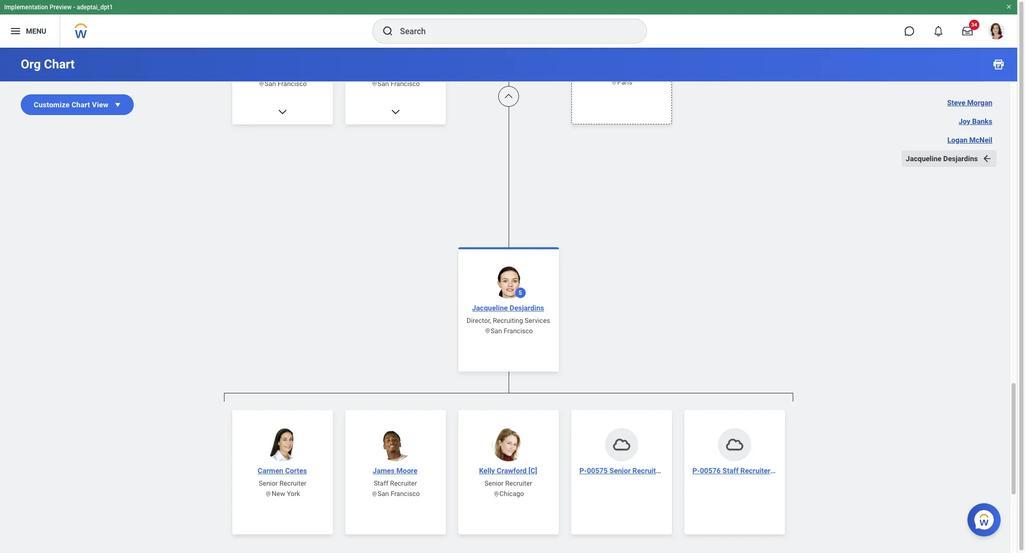 Task type: vqa. For each thing, say whether or not it's contained in the screenshot.
the Spend
no



Task type: locate. For each thing, give the bounding box(es) containing it.
implementation preview -   adeptai_dpt1
[[4, 4, 113, 11]]

1 horizontal spatial jacqueline
[[907, 155, 942, 163]]

menu banner
[[0, 0, 1018, 48]]

recruiting
[[493, 317, 524, 325]]

senior for carmen cortes
[[259, 480, 278, 488]]

2 senior recruiter from the left
[[485, 480, 533, 488]]

francisco down staff recruiter
[[391, 490, 420, 498]]

jacqueline desjardins inside button
[[907, 155, 979, 163]]

1 horizontal spatial desjardins
[[944, 155, 979, 163]]

francisco up chevron down image
[[278, 80, 307, 87]]

print org chart image
[[993, 58, 1006, 71]]

notifications large image
[[934, 26, 944, 36]]

0 horizontal spatial senior recruiter
[[259, 480, 307, 488]]

0 horizontal spatial (unfilled)
[[665, 467, 695, 475]]

jacqueline desjardins down logan at the right of page
[[907, 155, 979, 163]]

customize chart view
[[34, 101, 109, 109]]

staff down james
[[374, 480, 389, 488]]

(unfilled) inside 'link'
[[665, 467, 695, 475]]

0 horizontal spatial staff
[[374, 480, 389, 488]]

mcneil
[[970, 136, 993, 144]]

staff
[[723, 467, 739, 475], [374, 480, 389, 488]]

location image for carmen cortes
[[265, 491, 272, 498]]

jacqueline inside logan mcneil, logan mcneil, 4 direct reports element
[[473, 304, 508, 312]]

jacqueline desjardins
[[907, 155, 979, 163], [473, 304, 545, 312]]

james moore link
[[369, 466, 422, 476]]

p-00575 senior recruiter (unfilled) link
[[576, 466, 695, 476]]

0 horizontal spatial senior
[[259, 480, 278, 488]]

1 horizontal spatial p-
[[693, 467, 701, 475]]

kelly crawford [c]
[[480, 467, 538, 475]]

1 horizontal spatial staff
[[723, 467, 739, 475]]

1 horizontal spatial senior
[[485, 480, 504, 488]]

2 horizontal spatial senior
[[610, 467, 631, 475]]

0 vertical spatial desjardins
[[944, 155, 979, 163]]

chart left view
[[72, 101, 90, 109]]

recruiter down the moore at left bottom
[[391, 480, 417, 488]]

logan mcneil
[[948, 136, 993, 144]]

san francisco
[[265, 80, 307, 87], [378, 80, 420, 87], [491, 327, 534, 335], [378, 490, 420, 498]]

recruiter up chicago
[[506, 480, 533, 488]]

p- inside 'link'
[[580, 467, 588, 475]]

recruiter
[[633, 467, 663, 475], [741, 467, 771, 475], [280, 480, 307, 488], [391, 480, 417, 488], [506, 480, 533, 488]]

org chart main content
[[0, 0, 1018, 554]]

2 (unfilled) from the left
[[773, 467, 803, 475]]

1 vertical spatial jacqueline
[[473, 304, 508, 312]]

location image for kelly crawford [c]
[[493, 491, 500, 498]]

(unfilled) for p-00575 senior recruiter (unfilled)
[[665, 467, 695, 475]]

logan
[[948, 136, 968, 144]]

Search Workday  search field
[[400, 20, 626, 43]]

jacqueline desjardins inside logan mcneil, logan mcneil, 4 direct reports element
[[473, 304, 545, 312]]

0 vertical spatial jacqueline desjardins
[[907, 155, 979, 163]]

justify image
[[9, 25, 22, 37]]

senior recruiter up new york
[[259, 480, 307, 488]]

senior recruiter
[[259, 480, 307, 488], [485, 480, 533, 488]]

0 horizontal spatial jacqueline desjardins
[[473, 304, 545, 312]]

arrow left image
[[983, 154, 993, 164]]

1 (unfilled) from the left
[[665, 467, 695, 475]]

location image
[[258, 80, 265, 87], [371, 80, 378, 87], [485, 328, 491, 335], [265, 491, 272, 498], [371, 491, 378, 498], [493, 491, 500, 498]]

san francisco down staff recruiter
[[378, 490, 420, 498]]

desjardins inside button
[[944, 155, 979, 163]]

1 vertical spatial chart
[[72, 101, 90, 109]]

jacqueline desjardins up recruiting
[[473, 304, 545, 312]]

1 vertical spatial jacqueline desjardins
[[473, 304, 545, 312]]

senior right the '00575'
[[610, 467, 631, 475]]

0 vertical spatial jacqueline
[[907, 155, 942, 163]]

recruiter for james moore
[[391, 480, 417, 488]]

services
[[525, 317, 551, 325]]

1 horizontal spatial senior recruiter
[[485, 480, 533, 488]]

p- for 00575
[[580, 467, 588, 475]]

senior down kelly
[[485, 480, 504, 488]]

carmen
[[258, 467, 284, 475]]

chart
[[44, 57, 75, 72], [72, 101, 90, 109]]

staff recruiter
[[374, 480, 417, 488]]

chart right org
[[44, 57, 75, 72]]

joy banks
[[959, 117, 993, 126]]

desjardins down 5
[[510, 304, 545, 312]]

0 vertical spatial staff
[[723, 467, 739, 475]]

34
[[972, 22, 978, 28]]

york
[[287, 490, 300, 498]]

p- for 00576
[[693, 467, 701, 475]]

recruiter right 00576
[[741, 467, 771, 475]]

location image for jacqueline desjardins
[[485, 328, 491, 335]]

chart inside button
[[72, 101, 90, 109]]

menu button
[[0, 15, 60, 48]]

san
[[265, 80, 276, 87], [378, 80, 390, 87], [491, 327, 503, 335], [378, 490, 390, 498]]

san francisco down the director, recruiting services
[[491, 327, 534, 335]]

chicago
[[500, 490, 525, 498]]

senior recruiter up chicago
[[485, 480, 533, 488]]

moore
[[397, 467, 418, 475]]

jacqueline
[[907, 155, 942, 163], [473, 304, 508, 312]]

recruiter right the '00575'
[[633, 467, 663, 475]]

2 p- from the left
[[693, 467, 701, 475]]

chevron up image
[[504, 91, 514, 102]]

org
[[21, 57, 41, 72]]

staff right 00576
[[723, 467, 739, 475]]

morgan
[[968, 99, 993, 107]]

0 vertical spatial chart
[[44, 57, 75, 72]]

director, recruiting services
[[467, 317, 551, 325]]

00575
[[588, 467, 608, 475]]

desjardins inside logan mcneil, logan mcneil, 4 direct reports element
[[510, 304, 545, 312]]

recruiter for kelly crawford [c]
[[506, 480, 533, 488]]

desjardins
[[944, 155, 979, 163], [510, 304, 545, 312]]

0 horizontal spatial desjardins
[[510, 304, 545, 312]]

-
[[73, 4, 75, 11]]

senior
[[610, 467, 631, 475], [259, 480, 278, 488], [485, 480, 504, 488]]

francisco
[[278, 80, 307, 87], [391, 80, 420, 87], [504, 327, 534, 335], [391, 490, 420, 498]]

[c]
[[529, 467, 538, 475]]

5
[[519, 289, 523, 297]]

joy banks button
[[955, 113, 997, 130]]

joy
[[959, 117, 971, 126]]

(unfilled) for p-00576 staff recruiter (unfilled)
[[773, 467, 803, 475]]

1 horizontal spatial (unfilled)
[[773, 467, 803, 475]]

1 p- from the left
[[580, 467, 588, 475]]

(unfilled)
[[665, 467, 695, 475], [773, 467, 803, 475]]

1 vertical spatial desjardins
[[510, 304, 545, 312]]

new
[[272, 490, 285, 498]]

desjardins down logan at the right of page
[[944, 155, 979, 163]]

1 senior recruiter from the left
[[259, 480, 307, 488]]

jacqueline inside button
[[907, 155, 942, 163]]

1 vertical spatial staff
[[374, 480, 389, 488]]

p-
[[580, 467, 588, 475], [693, 467, 701, 475]]

0 horizontal spatial jacqueline
[[473, 304, 508, 312]]

adeptai_dpt1
[[77, 4, 113, 11]]

steve morgan
[[948, 99, 993, 107]]

james
[[373, 467, 395, 475]]

recruiter up york
[[280, 480, 307, 488]]

1 horizontal spatial jacqueline desjardins
[[907, 155, 979, 163]]

senior down carmen
[[259, 480, 278, 488]]

0 horizontal spatial p-
[[580, 467, 588, 475]]



Task type: describe. For each thing, give the bounding box(es) containing it.
san francisco inside jacqueline desjardins, jacqueline desjardins, 5 direct reports element
[[378, 490, 420, 498]]

banks
[[973, 117, 993, 126]]

p-00575 senior recruiter (unfilled)
[[580, 467, 695, 475]]

francisco inside jacqueline desjardins, jacqueline desjardins, 5 direct reports element
[[391, 490, 420, 498]]

caret down image
[[113, 100, 123, 110]]

implementation
[[4, 4, 48, 11]]

customize
[[34, 101, 70, 109]]

cortes
[[285, 467, 307, 475]]

close environment banner image
[[1007, 4, 1013, 10]]

senior recruiter for cortes
[[259, 480, 307, 488]]

location image
[[611, 79, 618, 86]]

director,
[[467, 317, 492, 325]]

james moore
[[373, 467, 418, 475]]

34 button
[[957, 20, 980, 43]]

jacqueline desjardins, jacqueline desjardins, 5 direct reports element
[[224, 402, 803, 554]]

steve
[[948, 99, 966, 107]]

location image for james moore
[[371, 491, 378, 498]]

chevron down image
[[278, 107, 288, 117]]

crawford
[[497, 467, 527, 475]]

preview
[[50, 4, 72, 11]]

p-00576 staff recruiter (unfilled)
[[693, 467, 803, 475]]

san francisco up chevron down image
[[265, 80, 307, 87]]

steve morgan button
[[944, 94, 997, 111]]

kelly crawford [c] link
[[475, 466, 542, 476]]

san inside jacqueline desjardins, jacqueline desjardins, 5 direct reports element
[[378, 490, 390, 498]]

inbox large image
[[963, 26, 973, 36]]

recruiter inside 'link'
[[633, 467, 663, 475]]

menu
[[26, 27, 46, 35]]

p-00576 staff recruiter (unfilled) link
[[689, 466, 803, 476]]

senior for kelly crawford [c]
[[485, 480, 504, 488]]

senior recruiter for crawford
[[485, 480, 533, 488]]

chart for customize
[[72, 101, 90, 109]]

chevron down image
[[391, 107, 401, 117]]

jacqueline desjardins button
[[902, 150, 997, 167]]

kelly
[[480, 467, 496, 475]]

org chart
[[21, 57, 75, 72]]

new york
[[272, 490, 300, 498]]

san francisco up chevron down icon
[[378, 80, 420, 87]]

carmen cortes link
[[254, 466, 311, 476]]

senior inside 'link'
[[610, 467, 631, 475]]

logan mcneil button
[[944, 132, 997, 148]]

jacqueline desjardins link
[[469, 303, 549, 313]]

carmen cortes
[[258, 467, 307, 475]]

search image
[[382, 25, 394, 37]]

00576
[[701, 467, 722, 475]]

profile logan mcneil image
[[989, 23, 1006, 42]]

francisco down the director, recruiting services
[[504, 327, 534, 335]]

francisco up chevron down icon
[[391, 80, 420, 87]]

recruiter for carmen cortes
[[280, 480, 307, 488]]

chart for org
[[44, 57, 75, 72]]

logan mcneil, logan mcneil, 4 direct reports element
[[224, 0, 681, 377]]

customize chart view button
[[21, 94, 134, 115]]

view
[[92, 101, 109, 109]]

paris
[[618, 78, 633, 86]]



